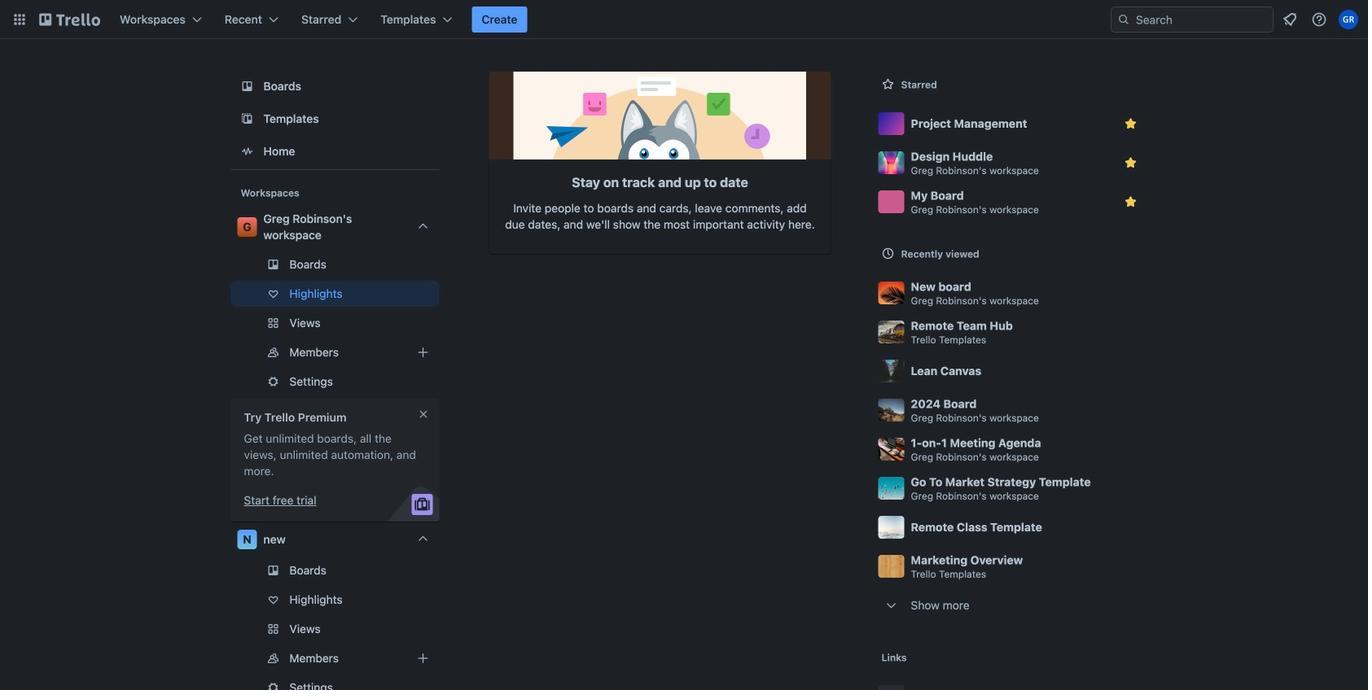 Task type: describe. For each thing, give the bounding box(es) containing it.
0 notifications image
[[1280, 10, 1300, 29]]

search image
[[1117, 13, 1130, 26]]

add image
[[413, 343, 433, 362]]

template board image
[[237, 109, 257, 129]]

open information menu image
[[1311, 11, 1328, 28]]

click to unstar design huddle . it will be removed from your starred list. image
[[1123, 155, 1139, 171]]

primary element
[[0, 0, 1368, 39]]

Search field
[[1130, 8, 1273, 31]]



Task type: vqa. For each thing, say whether or not it's contained in the screenshot.
search image
yes



Task type: locate. For each thing, give the bounding box(es) containing it.
greg robinson (gregrobinson96) image
[[1339, 10, 1359, 29]]

click to unstar my board. it will be removed from your starred list. image
[[1123, 194, 1139, 210]]

add image
[[413, 649, 433, 669]]

click to unstar project management. it will be removed from your starred list. image
[[1123, 116, 1139, 132]]

board image
[[237, 77, 257, 96]]

home image
[[237, 142, 257, 161]]

back to home image
[[39, 7, 100, 33]]



